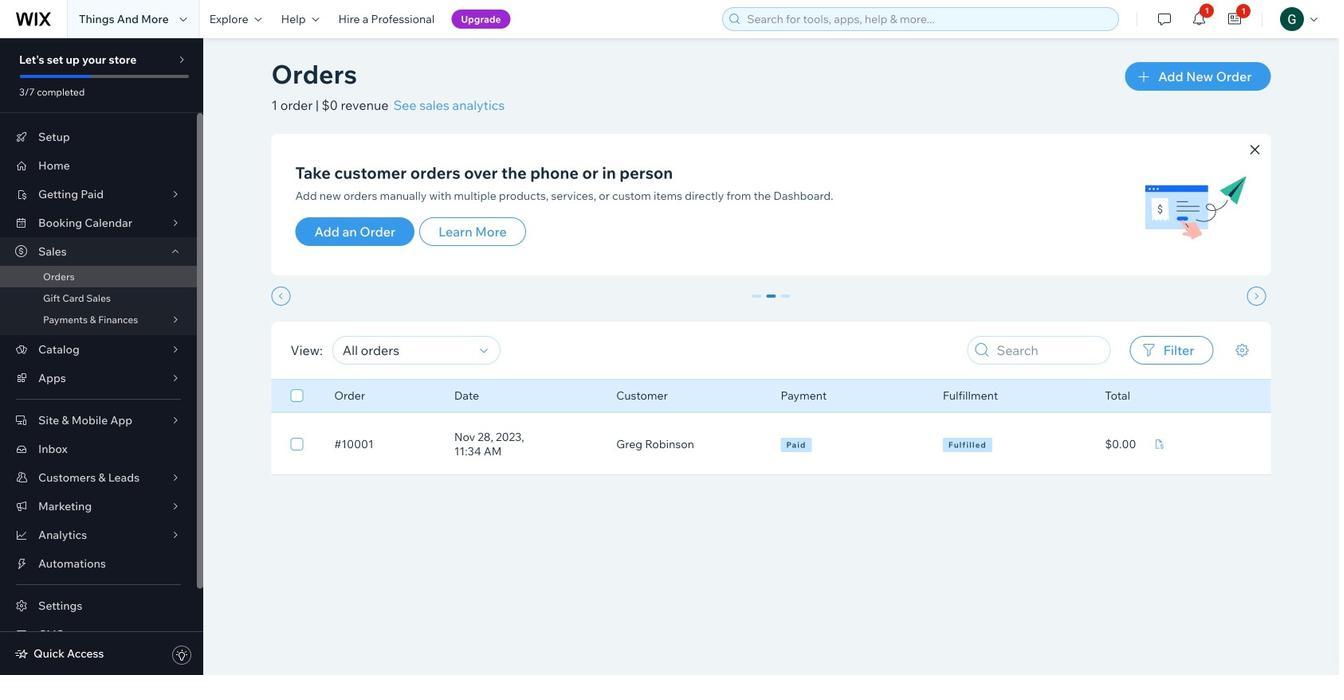 Task type: describe. For each thing, give the bounding box(es) containing it.
Unsaved view field
[[338, 337, 475, 364]]



Task type: locate. For each thing, give the bounding box(es) containing it.
sidebar element
[[0, 38, 203, 676]]

None checkbox
[[291, 387, 303, 406], [291, 435, 303, 454], [291, 387, 303, 406], [291, 435, 303, 454]]

Search for tools, apps, help & more... field
[[742, 8, 1114, 30]]

take customer orders over the phone or in person image
[[1144, 153, 1247, 257]]

Search field
[[992, 337, 1105, 364]]



Task type: vqa. For each thing, say whether or not it's contained in the screenshot.
Search for tools, apps, help & more... field
yes



